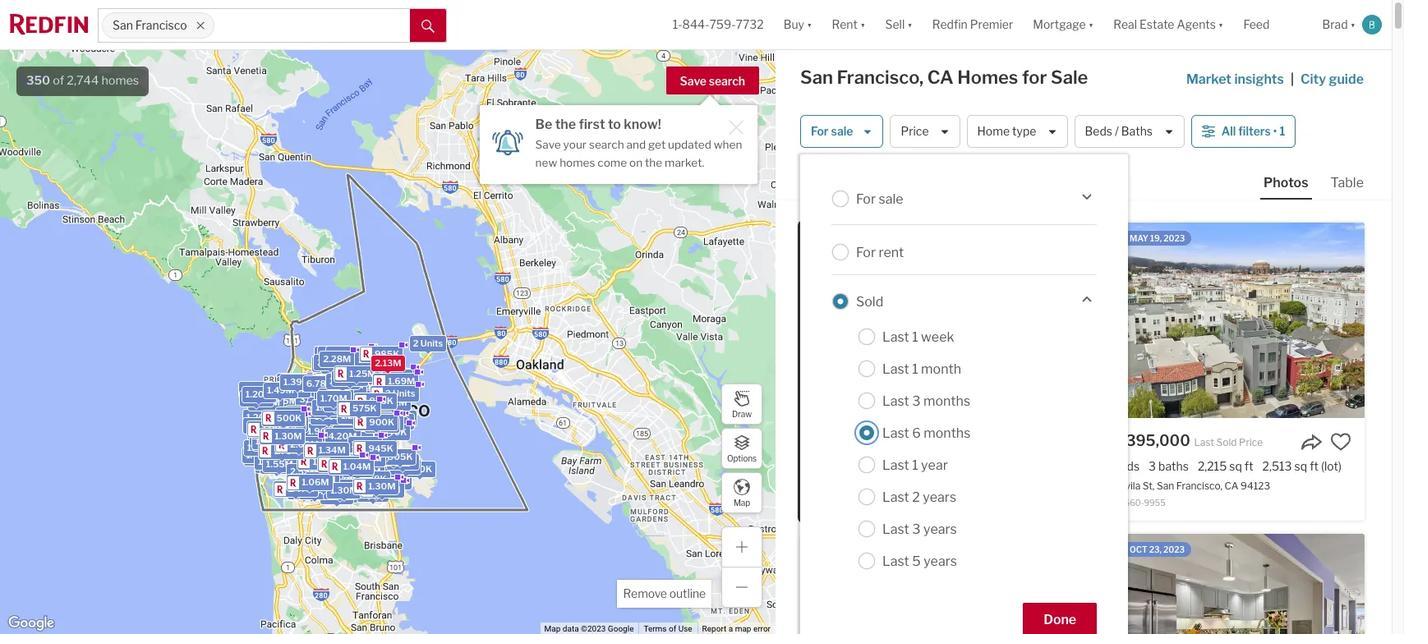 Task type: describe. For each thing, give the bounding box(es) containing it.
sold may 26, 2023
[[815, 233, 896, 243]]

1 for year
[[912, 457, 919, 473]]

0 horizontal spatial 1.07m
[[253, 435, 280, 446]]

929-
[[835, 498, 854, 508]]

last 3 months
[[883, 393, 971, 409]]

945k
[[369, 443, 393, 454]]

last 1 week
[[883, 329, 955, 345]]

2.85m
[[383, 370, 411, 382]]

▾ for sell ▾
[[908, 18, 913, 32]]

san inside 640 davis st #15, san francisco, ca 94111 (415) 929-1500
[[896, 480, 914, 493]]

0 horizontal spatial 1.46m
[[246, 419, 274, 431]]

1 vertical spatial 2.25m
[[331, 404, 359, 416]]

san left francisco
[[113, 18, 133, 32]]

3 left beds
[[1104, 459, 1111, 473]]

sold may 19, 2023
[[1105, 233, 1185, 243]]

3 baths for 1,826 sq ft
[[859, 459, 899, 473]]

1 vertical spatial 975k
[[363, 363, 387, 375]]

2.90m
[[288, 444, 317, 455]]

be
[[536, 117, 553, 132]]

0 vertical spatial 3.15m
[[329, 375, 356, 387]]

2 vertical spatial 2.36m
[[342, 446, 370, 458]]

1 vertical spatial 1.31m
[[305, 453, 331, 465]]

3 up st,
[[1149, 459, 1156, 473]]

1-844-759-7732
[[673, 18, 764, 32]]

0 horizontal spatial 3.15m
[[259, 419, 287, 431]]

1.00m down 2.15m
[[290, 475, 318, 487]]

photo of 45 avila st, san francisco, ca 94123 image
[[1091, 223, 1365, 418]]

0 horizontal spatial 1.90m
[[307, 425, 335, 437]]

1 horizontal spatial 1.28m
[[331, 449, 358, 460]]

san down buy ▾ dropdown button
[[801, 67, 833, 88]]

sq for 2,513
[[1295, 459, 1308, 473]]

1.82m
[[380, 397, 407, 408]]

4.60m
[[341, 429, 370, 441]]

francisco, inside 640 davis st #15, san francisco, ca 94111 (415) 929-1500
[[916, 480, 962, 493]]

1 vertical spatial 1.44m
[[273, 445, 300, 456]]

2.65m
[[356, 448, 385, 459]]

0 horizontal spatial 515k
[[340, 379, 364, 391]]

1.39m up 7.50m
[[320, 390, 347, 401]]

1 horizontal spatial 1.42m
[[319, 393, 346, 404]]

1 vertical spatial for
[[856, 191, 876, 207]]

last for last 1 month
[[883, 361, 910, 377]]

1.88m
[[259, 459, 286, 470]]

45 avila st, san francisco, ca 94123 (415) 660-9955
[[1104, 480, 1271, 508]]

2.59m
[[292, 457, 320, 469]]

real
[[1114, 18, 1138, 32]]

1.32m
[[291, 486, 317, 497]]

photo of 1438 green st unit 6d, san francisco, ca 94109 image
[[1091, 534, 1365, 634]]

995k
[[339, 481, 364, 493]]

1 horizontal spatial 840k
[[349, 381, 375, 393]]

2.53m
[[325, 420, 354, 432]]

1 vertical spatial 1.34m
[[319, 444, 346, 456]]

1 horizontal spatial 3.55m
[[318, 348, 347, 359]]

1 vertical spatial 1.49m
[[278, 418, 305, 430]]

1.61m
[[335, 428, 361, 439]]

last for last 6 months
[[883, 425, 910, 441]]

davis
[[835, 480, 861, 493]]

0 horizontal spatial 840k
[[303, 385, 328, 397]]

data
[[563, 625, 579, 634]]

map for map
[[734, 498, 750, 508]]

625k
[[345, 374, 370, 386]]

0 horizontal spatial the
[[555, 117, 576, 132]]

825k
[[326, 436, 351, 448]]

draw button
[[722, 384, 763, 425]]

0 horizontal spatial 1.35m
[[309, 460, 336, 472]]

2 vertical spatial 2.25m
[[356, 444, 384, 455]]

2.88m
[[384, 381, 412, 392]]

▾ for buy ▾
[[807, 18, 812, 32]]

1 horizontal spatial 1.21m
[[337, 460, 362, 472]]

0 horizontal spatial ca
[[928, 67, 954, 88]]

price inside $2,125,000 last sold price
[[946, 436, 970, 449]]

san francisco, ca homes for sale
[[801, 67, 1089, 88]]

of for 350
[[53, 73, 64, 88]]

12.5m
[[328, 363, 355, 375]]

years for last 2 years
[[923, 489, 957, 505]]

use
[[679, 625, 693, 634]]

the inside save your search and get updated when new homes come on the market.
[[645, 156, 663, 169]]

1 vertical spatial 725k
[[333, 477, 357, 488]]

1.00m down the 700k
[[381, 475, 409, 487]]

4.18m
[[331, 429, 358, 441]]

1 vertical spatial 3.55m
[[280, 375, 309, 387]]

save your search and get updated when new homes come on the market.
[[536, 138, 742, 169]]

(lot)
[[1321, 459, 1342, 473]]

months for last 6 months
[[924, 425, 971, 441]]

price inside button
[[901, 124, 929, 138]]

1 vertical spatial 950k
[[292, 479, 317, 490]]

2023 for $3,395,000
[[1164, 233, 1185, 243]]

1.39m up 880k
[[340, 352, 367, 363]]

992k
[[297, 482, 321, 493]]

1.77m
[[349, 442, 375, 453]]

baths for 1,826
[[869, 459, 899, 473]]

2 horizontal spatial sold
[[1217, 436, 1237, 449]]

0 vertical spatial 1.49m
[[267, 384, 294, 395]]

1 vertical spatial 675k
[[359, 391, 383, 402]]

0 vertical spatial 4.20m
[[328, 363, 357, 374]]

months for last 3 months
[[924, 393, 971, 409]]

▾ for brad ▾
[[1351, 18, 1356, 32]]

remove outline
[[623, 587, 706, 601]]

640
[[814, 480, 833, 493]]

1 horizontal spatial 1.73m
[[337, 450, 364, 461]]

(415) inside 45 avila st, san francisco, ca 94123 (415) 660-9955
[[1104, 498, 1123, 508]]

1 vertical spatial 4.20m
[[328, 430, 357, 442]]

guide
[[1329, 72, 1364, 87]]

0 horizontal spatial 850k
[[321, 370, 346, 382]]

2 vertical spatial 1.47m
[[288, 483, 315, 495]]

0 horizontal spatial 2.93m
[[345, 437, 373, 448]]

1.06m
[[302, 476, 329, 488]]

(415) inside 640 davis st #15, san francisco, ca 94111 (415) 929-1500
[[814, 498, 833, 508]]

1 horizontal spatial 1.52m
[[359, 356, 385, 367]]

3 up the 5
[[912, 521, 921, 537]]

0 vertical spatial 4.30m
[[314, 409, 343, 421]]

1 vertical spatial 1.33m
[[333, 458, 360, 469]]

350
[[26, 73, 50, 88]]

table
[[1331, 175, 1364, 191]]

1.40m down the 1.41m
[[354, 465, 381, 477]]

1 horizontal spatial 1.65m
[[308, 411, 336, 423]]

0 vertical spatial 1.05m
[[254, 423, 281, 435]]

last inside $2,125,000 last sold price
[[901, 436, 921, 449]]

1 vertical spatial 2.55m
[[290, 466, 318, 477]]

1 vertical spatial sale
[[879, 191, 904, 207]]

0 vertical spatial 5.00m
[[318, 359, 347, 371]]

660-
[[1125, 498, 1144, 508]]

sell ▾ button
[[876, 0, 923, 49]]

1.89m
[[264, 460, 291, 472]]

2 vertical spatial for
[[856, 245, 876, 260]]

francisco
[[135, 18, 187, 32]]

750k
[[358, 421, 383, 433]]

sold for $3,395,000
[[1105, 233, 1128, 243]]

buy ▾ button
[[784, 0, 812, 49]]

1 vertical spatial 1.02m
[[331, 425, 358, 436]]

1 vertical spatial 1.14m
[[363, 422, 388, 433]]

830k
[[385, 371, 410, 383]]

1.41m
[[356, 453, 382, 464]]

0 vertical spatial 1.07m
[[343, 395, 370, 407]]

san inside 45 avila st, san francisco, ca 94123 (415) 660-9955
[[1157, 480, 1175, 493]]

sold for $2,125,000
[[815, 233, 838, 243]]

94111
[[980, 480, 1007, 493]]

home type button
[[967, 115, 1068, 148]]

of for terms
[[669, 625, 677, 634]]

5.30m
[[309, 411, 338, 423]]

1 horizontal spatial for sale
[[856, 191, 904, 207]]

submit search image
[[422, 20, 435, 33]]

1 vertical spatial 2.40m
[[326, 414, 355, 426]]

0 horizontal spatial 2.16m
[[335, 467, 362, 478]]

2 vertical spatial 1.65m
[[352, 438, 379, 450]]

be the first to know!
[[536, 117, 661, 132]]

1 horizontal spatial 2.75m
[[356, 445, 384, 457]]

300k
[[313, 477, 339, 489]]

real estate agents ▾
[[1114, 18, 1224, 32]]

remove san francisco image
[[195, 21, 205, 30]]

2.03m
[[252, 397, 280, 408]]

francisco, down the sell
[[837, 67, 924, 88]]

1 for week
[[912, 329, 919, 345]]

1 horizontal spatial 910k
[[394, 460, 418, 472]]

all
[[1222, 124, 1236, 138]]

880k
[[339, 365, 364, 377]]

home type
[[978, 124, 1037, 138]]

sq for 2,215
[[1230, 459, 1243, 473]]

4.53m
[[329, 367, 358, 379]]

1.40m up '1.53m'
[[253, 432, 280, 444]]

1 vertical spatial 850k
[[378, 394, 403, 406]]

0 vertical spatial 2.36m
[[322, 390, 350, 402]]

0 horizontal spatial 1.28m
[[282, 428, 309, 439]]

be the first to know! dialog
[[480, 95, 757, 184]]

$2,125,000
[[814, 432, 897, 450]]

2 vertical spatial 1.02m
[[323, 478, 350, 489]]

0 vertical spatial 1.43m
[[340, 410, 367, 421]]

1.17m down 778k
[[361, 488, 386, 500]]

1 vertical spatial 1.52m
[[248, 452, 275, 463]]

last 3 years
[[883, 521, 957, 537]]

0 vertical spatial 2.75m
[[327, 399, 355, 411]]

last 5 years
[[883, 554, 957, 569]]

google image
[[4, 613, 58, 634]]

0 vertical spatial 725k
[[343, 421, 366, 433]]

years for last 5 years
[[924, 554, 957, 569]]

1.17m down the 700k
[[376, 484, 401, 495]]

1 horizontal spatial 515k
[[388, 452, 411, 463]]

1 horizontal spatial 2.93m
[[374, 419, 402, 430]]

1.39m up 989k
[[327, 474, 355, 486]]

0 vertical spatial 2.55m
[[310, 409, 339, 420]]

6.78m
[[306, 378, 335, 389]]

done button
[[1023, 603, 1097, 634]]

400k
[[407, 463, 432, 475]]

1 vertical spatial 2.05m
[[327, 455, 355, 466]]

last for last 1 week
[[883, 329, 910, 345]]

0 vertical spatial 975k
[[338, 351, 362, 363]]

0 vertical spatial 2.25m
[[346, 352, 374, 363]]

3 units
[[372, 407, 403, 418]]

type
[[1013, 124, 1037, 138]]

820k
[[355, 446, 380, 458]]

sell
[[886, 18, 905, 32]]

45
[[1104, 480, 1117, 493]]

3.25m
[[341, 350, 369, 361]]

2.02m
[[287, 447, 315, 458]]

0 vertical spatial 1.21m
[[262, 440, 287, 451]]

last for last sold price
[[1195, 436, 1215, 449]]

search inside save your search and get updated when new homes come on the market.
[[589, 138, 624, 151]]

last for last 2 years
[[883, 489, 910, 505]]

7.10m
[[355, 357, 382, 369]]

0 vertical spatial 1.14m
[[343, 395, 369, 407]]

1.24m
[[357, 365, 383, 377]]

2 vertical spatial 1.49m
[[334, 473, 361, 484]]

1 horizontal spatial 2.40m
[[361, 366, 390, 377]]

redfin premier
[[933, 18, 1014, 32]]

1.94m
[[318, 447, 345, 458]]

1.40m up 430k
[[280, 378, 308, 390]]

0 vertical spatial 1.35m
[[380, 397, 407, 409]]

9.98m
[[329, 362, 358, 373]]

agents
[[1177, 18, 1216, 32]]

sold left oct
[[1105, 545, 1128, 555]]

7732
[[736, 18, 764, 32]]

2.37m
[[328, 428, 356, 440]]

ft for 2,215 sq ft
[[1245, 459, 1254, 473]]

23,
[[1150, 545, 1162, 555]]

homes inside save your search and get updated when new homes come on the market.
[[560, 156, 595, 169]]

all filters • 1 button
[[1191, 115, 1296, 148]]



Task type: vqa. For each thing, say whether or not it's contained in the screenshot.
Ashburn Real Estate LINK
no



Task type: locate. For each thing, give the bounding box(es) containing it.
515k down 674k
[[340, 379, 364, 391]]

save down 844-
[[680, 74, 707, 88]]

0 vertical spatial for
[[811, 124, 829, 138]]

save inside save your search and get updated when new homes come on the market.
[[536, 138, 561, 151]]

2.50m
[[328, 422, 356, 433]]

0 horizontal spatial 980k
[[302, 485, 327, 497]]

price
[[901, 124, 929, 138], [946, 436, 970, 449], [1239, 436, 1263, 449]]

sold down for rent
[[856, 294, 884, 309]]

1 vertical spatial 2.60m
[[298, 437, 327, 448]]

sold left 19,
[[1105, 233, 1128, 243]]

/
[[1115, 124, 1119, 138]]

and
[[627, 138, 646, 151]]

ca left 94111
[[964, 480, 978, 493]]

search inside button
[[709, 74, 745, 88]]

sold left 26, on the right top
[[815, 233, 838, 243]]

975k down 985k
[[363, 363, 387, 375]]

2023 up for rent
[[875, 233, 896, 243]]

0 vertical spatial 1.47m
[[291, 382, 318, 393]]

google
[[608, 625, 634, 634]]

for sale inside button
[[811, 124, 853, 138]]

2.80m
[[335, 435, 364, 446]]

•
[[1274, 124, 1278, 138]]

1 horizontal spatial sale
[[879, 191, 904, 207]]

0 horizontal spatial 3.55m
[[280, 375, 309, 387]]

2 sq from the left
[[1230, 459, 1243, 473]]

may for $2,125,000
[[840, 233, 859, 243]]

1.21m down 1.99m
[[262, 440, 287, 451]]

2 (415) from the left
[[1104, 498, 1123, 508]]

beds
[[1114, 459, 1140, 473]]

1 vertical spatial 2.36m
[[373, 415, 402, 426]]

1.02m
[[324, 394, 351, 406], [331, 425, 358, 436], [323, 478, 350, 489]]

9955
[[1144, 498, 1166, 508]]

last left 6
[[883, 425, 910, 441]]

photos button
[[1261, 174, 1328, 200]]

350 of 2,744 homes
[[26, 73, 139, 88]]

baths up #15,
[[869, 459, 899, 473]]

867k
[[284, 412, 308, 424]]

(415) down 640
[[814, 498, 833, 508]]

1 horizontal spatial 1.90m
[[363, 427, 390, 438]]

1.69m
[[388, 375, 415, 387]]

2023 right 23,
[[1164, 545, 1185, 555]]

last 1 month
[[883, 361, 962, 377]]

2.21m
[[300, 438, 327, 450]]

1 horizontal spatial 1.46m
[[276, 412, 303, 423]]

0 vertical spatial 515k
[[340, 379, 364, 391]]

save for save search
[[680, 74, 707, 88]]

0 vertical spatial 950k
[[337, 374, 362, 386]]

0 horizontal spatial 910k
[[355, 453, 379, 464]]

1 vertical spatial 1.05m
[[297, 485, 325, 496]]

years down 1,826 sq ft on the bottom
[[923, 489, 957, 505]]

user photo image
[[1363, 15, 1382, 35]]

report
[[702, 625, 727, 634]]

0 horizontal spatial (415)
[[814, 498, 833, 508]]

0 vertical spatial of
[[53, 73, 64, 88]]

1 horizontal spatial 1.35m
[[380, 397, 407, 409]]

1.39m up 430k
[[284, 376, 311, 387]]

0 vertical spatial 1.65m
[[243, 393, 270, 404]]

0 horizontal spatial 1.33m
[[277, 431, 304, 443]]

0 vertical spatial homes
[[101, 73, 139, 88]]

1.31m
[[301, 409, 326, 421], [305, 453, 331, 465]]

910k
[[355, 453, 379, 464], [394, 460, 418, 472]]

sold oct 23, 2023
[[1105, 545, 1185, 555]]

may left 26, on the right top
[[840, 233, 859, 243]]

1 horizontal spatial search
[[709, 74, 745, 88]]

of
[[53, 73, 64, 88], [669, 625, 677, 634]]

sq right 1,826
[[941, 459, 953, 473]]

sold up 2,215 sq ft
[[1217, 436, 1237, 449]]

1 horizontal spatial 2.16m
[[387, 412, 414, 423]]

1.45m
[[324, 356, 351, 368], [328, 428, 356, 440], [257, 438, 284, 449], [359, 448, 386, 459]]

1.28m down 867k
[[282, 428, 309, 439]]

oct
[[1130, 545, 1148, 555]]

0 horizontal spatial 1.73m
[[274, 445, 301, 456]]

1 for month
[[912, 361, 919, 377]]

3.80m
[[291, 379, 320, 391]]

francisco, down '2,215'
[[1177, 480, 1223, 493]]

1.46m up 1.71m
[[276, 412, 303, 423]]

5 ▾ from the left
[[1219, 18, 1224, 32]]

feed
[[1244, 18, 1270, 32]]

map region
[[0, 0, 874, 634]]

3 ▾ from the left
[[908, 18, 913, 32]]

0 vertical spatial 1.42m
[[319, 393, 346, 404]]

years up last 5 years
[[924, 521, 957, 537]]

rent ▾ button
[[822, 0, 876, 49]]

1.40m down '302k'
[[334, 468, 362, 480]]

ft right year
[[956, 459, 965, 473]]

1 sq from the left
[[941, 459, 953, 473]]

map
[[735, 625, 752, 634]]

▾ for rent ▾
[[860, 18, 866, 32]]

1.40m down 1.99m
[[262, 437, 290, 449]]

rent ▾ button
[[832, 0, 866, 49]]

1 vertical spatial 1.43m
[[360, 423, 387, 435]]

years right the 5
[[924, 554, 957, 569]]

1 horizontal spatial 975k
[[363, 363, 387, 375]]

price button
[[890, 115, 960, 148]]

1.35m down '1.94m'
[[309, 460, 336, 472]]

0 horizontal spatial price
[[901, 124, 929, 138]]

0 vertical spatial months
[[924, 393, 971, 409]]

0 vertical spatial 1.33m
[[277, 431, 304, 443]]

1 horizontal spatial homes
[[560, 156, 595, 169]]

975k up 880k
[[338, 351, 362, 363]]

1 horizontal spatial 1.05m
[[297, 485, 325, 496]]

francisco, inside 45 avila st, san francisco, ca 94123 (415) 660-9955
[[1177, 480, 1223, 493]]

1.21m down the 5.20m
[[337, 460, 362, 472]]

dialog
[[801, 155, 1128, 634]]

sale inside button
[[831, 124, 853, 138]]

month
[[921, 361, 962, 377]]

map left data
[[545, 625, 561, 634]]

1 vertical spatial 1.28m
[[331, 449, 358, 460]]

1.33m down the 5.20m
[[333, 458, 360, 469]]

2 vertical spatial years
[[924, 554, 957, 569]]

1.58m
[[310, 404, 337, 415]]

1.48m
[[344, 416, 371, 427], [313, 445, 340, 456], [317, 453, 344, 465]]

838k
[[332, 406, 357, 417]]

filters
[[1239, 124, 1271, 138]]

last left the 5
[[883, 554, 910, 569]]

2.15m
[[298, 463, 324, 474]]

3 up 6
[[912, 393, 921, 409]]

2.08m
[[324, 371, 353, 382]]

775k
[[359, 431, 383, 443]]

0 vertical spatial 2.05m
[[329, 408, 357, 419]]

0 vertical spatial 1.34m
[[280, 409, 307, 420]]

1 (415) from the left
[[814, 498, 833, 508]]

sold
[[856, 294, 884, 309], [923, 436, 944, 449], [1217, 436, 1237, 449]]

1.07m down 1.99m
[[253, 435, 280, 446]]

sale
[[831, 124, 853, 138], [879, 191, 904, 207]]

0 horizontal spatial homes
[[101, 73, 139, 88]]

1 ▾ from the left
[[807, 18, 812, 32]]

▾ right "mortgage"
[[1089, 18, 1094, 32]]

1 horizontal spatial baths
[[1159, 459, 1189, 473]]

0 vertical spatial for sale
[[811, 124, 853, 138]]

may left 19,
[[1130, 233, 1149, 243]]

homes down your
[[560, 156, 595, 169]]

1 horizontal spatial 980k
[[356, 483, 381, 495]]

1 vertical spatial 1.42m
[[289, 407, 316, 418]]

for inside button
[[811, 124, 829, 138]]

week
[[921, 329, 955, 345]]

2 horizontal spatial price
[[1239, 436, 1263, 449]]

2 ft from the left
[[1245, 459, 1254, 473]]

months
[[924, 393, 971, 409], [924, 425, 971, 441]]

0 horizontal spatial for sale
[[811, 124, 853, 138]]

come
[[598, 156, 627, 169]]

months down month
[[924, 393, 971, 409]]

last for last 1 year
[[883, 457, 910, 473]]

months right 6
[[924, 425, 971, 441]]

error
[[754, 625, 771, 634]]

last down last 1 week
[[883, 361, 910, 377]]

▾ right brad
[[1351, 18, 1356, 32]]

3.40m
[[323, 353, 352, 365]]

buy
[[784, 18, 805, 32]]

2.25m
[[346, 352, 374, 363], [331, 404, 359, 416], [356, 444, 384, 455]]

0 horizontal spatial save
[[536, 138, 561, 151]]

1 vertical spatial for sale
[[856, 191, 904, 207]]

0 horizontal spatial 3 baths
[[859, 459, 899, 473]]

last for last 5 years
[[883, 554, 910, 569]]

1 horizontal spatial sq
[[1230, 459, 1243, 473]]

1 left year
[[912, 457, 919, 473]]

last for last 3 months
[[883, 393, 910, 409]]

years for last 3 years
[[924, 521, 957, 537]]

▾ for mortgage ▾
[[1089, 18, 1094, 32]]

may for $3,395,000
[[1130, 233, 1149, 243]]

ft for 1,826 sq ft
[[956, 459, 965, 473]]

ft up "94123"
[[1245, 459, 1254, 473]]

1 3 baths from the left
[[859, 459, 899, 473]]

of right 350
[[53, 73, 64, 88]]

favorite button image
[[1331, 431, 1352, 453]]

1 horizontal spatial (415)
[[1104, 498, 1123, 508]]

500k
[[277, 412, 302, 423]]

search down 759-
[[709, 74, 745, 88]]

0 vertical spatial sale
[[831, 124, 853, 138]]

1 vertical spatial of
[[669, 625, 677, 634]]

search up come
[[589, 138, 624, 151]]

1.33m up 2.90m on the bottom left of page
[[277, 431, 304, 443]]

1 horizontal spatial of
[[669, 625, 677, 634]]

1.35m up 1.92m
[[380, 397, 407, 409]]

mortgage
[[1033, 18, 1086, 32]]

0 horizontal spatial sold
[[856, 294, 884, 309]]

homes right the 2,744
[[101, 73, 139, 88]]

1 vertical spatial 515k
[[388, 452, 411, 463]]

0 vertical spatial save
[[680, 74, 707, 88]]

last up last 1 year
[[901, 436, 921, 449]]

2.60m up 3.20m
[[298, 437, 327, 448]]

2 may from the left
[[1130, 233, 1149, 243]]

1.07m
[[343, 395, 370, 407], [253, 435, 280, 446]]

dialog containing for sale
[[801, 155, 1128, 634]]

may
[[840, 233, 859, 243], [1130, 233, 1149, 243]]

1 right •
[[1280, 124, 1286, 138]]

0 horizontal spatial 1.21m
[[262, 440, 287, 451]]

1 may from the left
[[840, 233, 859, 243]]

last for last 3 years
[[883, 521, 910, 537]]

your
[[563, 138, 587, 151]]

1.35m
[[380, 397, 407, 409], [309, 460, 336, 472]]

favorite button checkbox
[[1331, 431, 1352, 453]]

0 vertical spatial 1.44m
[[329, 395, 357, 406]]

1-844-759-7732 link
[[673, 18, 764, 32]]

sq right 2,513
[[1295, 459, 1308, 473]]

1 vertical spatial 5.00m
[[331, 440, 361, 451]]

market
[[1187, 72, 1232, 87]]

ft for 2,513 sq ft (lot)
[[1310, 459, 1319, 473]]

3 baths
[[859, 459, 899, 473], [1149, 459, 1189, 473]]

3 baths up st,
[[1149, 459, 1189, 473]]

3.55m up 6.15m
[[318, 348, 347, 359]]

3 up st
[[859, 459, 866, 473]]

6.14m
[[312, 414, 339, 425]]

sell ▾ button
[[886, 0, 913, 49]]

1.07m up 4.05m
[[343, 395, 370, 407]]

first
[[579, 117, 605, 132]]

1.90m down 5.30m
[[307, 425, 335, 437]]

785k
[[322, 348, 346, 359]]

baths up 45 avila st, san francisco, ca 94123 (415) 660-9955
[[1159, 459, 1189, 473]]

estate
[[1140, 18, 1175, 32]]

city
[[1301, 72, 1327, 87]]

real estate agents ▾ link
[[1114, 0, 1224, 49]]

san right #15,
[[896, 480, 914, 493]]

2.93m
[[374, 419, 402, 430], [345, 437, 373, 448]]

baths for 2,215
[[1159, 459, 1189, 473]]

815k
[[381, 419, 405, 430]]

last up #15,
[[883, 457, 910, 473]]

terms
[[644, 625, 667, 634]]

1.80m
[[384, 379, 412, 391], [292, 391, 319, 403], [337, 399, 365, 411], [320, 426, 347, 438], [313, 455, 340, 467]]

900k
[[323, 379, 349, 391], [369, 416, 395, 428], [382, 426, 407, 438], [282, 441, 307, 453], [390, 455, 416, 467], [362, 473, 387, 485], [364, 484, 389, 496]]

ca down 2,215 sq ft
[[1225, 480, 1239, 493]]

1 vertical spatial months
[[924, 425, 971, 441]]

feed button
[[1234, 0, 1313, 49]]

1.90m down 1.81m
[[363, 427, 390, 438]]

map inside button
[[734, 498, 750, 508]]

2,513
[[1263, 459, 1292, 473]]

1 ft from the left
[[956, 459, 965, 473]]

2 3 baths from the left
[[1149, 459, 1189, 473]]

price up 1,826 sq ft on the bottom
[[946, 436, 970, 449]]

1500
[[854, 498, 874, 508]]

0 horizontal spatial 1.52m
[[248, 452, 275, 463]]

0 vertical spatial 2.60m
[[312, 377, 340, 388]]

last up '2,215'
[[1195, 436, 1215, 449]]

sold right 6
[[923, 436, 944, 449]]

sq right '2,215'
[[1230, 459, 1243, 473]]

0 vertical spatial 1.31m
[[301, 409, 326, 421]]

1 horizontal spatial save
[[680, 74, 707, 88]]

map for map data ©2023 google
[[545, 625, 561, 634]]

market.
[[665, 156, 705, 169]]

1.99m
[[262, 423, 289, 435]]

map data ©2023 google
[[545, 625, 634, 634]]

1 horizontal spatial 850k
[[378, 394, 403, 406]]

1 vertical spatial search
[[589, 138, 624, 151]]

st
[[863, 480, 873, 493]]

2 ▾ from the left
[[860, 18, 866, 32]]

francisco, down 1,826 sq ft on the bottom
[[916, 480, 962, 493]]

0 vertical spatial 3.55m
[[318, 348, 347, 359]]

0 horizontal spatial of
[[53, 73, 64, 88]]

save up new
[[536, 138, 561, 151]]

1.00m down 625k
[[357, 392, 384, 404]]

26,
[[861, 233, 873, 243]]

0 horizontal spatial 2.40m
[[326, 414, 355, 426]]

1 baths from the left
[[869, 459, 899, 473]]

3 sq from the left
[[1295, 459, 1308, 473]]

1 horizontal spatial 1.33m
[[333, 458, 360, 469]]

1 horizontal spatial price
[[946, 436, 970, 449]]

ca inside 640 davis st #15, san francisco, ca 94111 (415) 929-1500
[[964, 480, 978, 493]]

ca left homes
[[928, 67, 954, 88]]

3 ft from the left
[[1310, 459, 1319, 473]]

1.38m
[[384, 374, 411, 386], [248, 418, 275, 430], [331, 476, 358, 488], [325, 478, 352, 489]]

0 horizontal spatial map
[[545, 625, 561, 634]]

0 horizontal spatial ft
[[956, 459, 965, 473]]

options
[[727, 453, 757, 463]]

2023 for $2,125,000
[[875, 233, 896, 243]]

1 vertical spatial 1.47m
[[330, 412, 357, 424]]

2.05m up 2.53m
[[329, 408, 357, 419]]

map down the options
[[734, 498, 750, 508]]

sq for 1,826
[[941, 459, 953, 473]]

1 left week
[[912, 329, 919, 345]]

the right "be"
[[555, 117, 576, 132]]

700k
[[383, 458, 407, 470]]

market insights | city guide
[[1187, 72, 1364, 87]]

1.40m down 1.22m
[[313, 452, 341, 463]]

2,215 sq ft
[[1198, 459, 1254, 473]]

0 vertical spatial 675k
[[358, 364, 382, 376]]

save inside button
[[680, 74, 707, 88]]

6 ▾ from the left
[[1351, 18, 1356, 32]]

1.01m
[[325, 359, 350, 371]]

photo of 640 davis st #15, san francisco, ca 94111 image
[[801, 223, 1075, 418]]

sold inside $2,125,000 last sold price
[[923, 436, 944, 449]]

2.60m down 6.15m
[[312, 377, 340, 388]]

last right st
[[883, 489, 910, 505]]

1 inside 'button'
[[1280, 124, 1286, 138]]

3.60m
[[336, 372, 365, 383]]

4 ▾ from the left
[[1089, 18, 1094, 32]]

1.18m
[[316, 401, 342, 413]]

3 baths for 2,215 sq ft
[[1149, 459, 1189, 473]]

2023 right 19,
[[1164, 233, 1185, 243]]

1 horizontal spatial 1.34m
[[319, 444, 346, 456]]

price down san francisco, ca homes for sale
[[901, 124, 929, 138]]

2 baths from the left
[[1159, 459, 1189, 473]]

▾ right agents on the top of page
[[1219, 18, 1224, 32]]

save for save your search and get updated when new homes come on the market.
[[536, 138, 561, 151]]

▾ right the sell
[[908, 18, 913, 32]]

0 horizontal spatial 1.34m
[[280, 409, 307, 420]]

for sale button
[[801, 115, 884, 148]]

1 left month
[[912, 361, 919, 377]]

3 inside map region
[[372, 407, 378, 418]]

1 horizontal spatial ca
[[964, 480, 978, 493]]

None search field
[[214, 9, 410, 42]]

0 vertical spatial 1.02m
[[324, 394, 351, 406]]

0 horizontal spatial 1.65m
[[243, 393, 270, 404]]

778k
[[370, 476, 394, 488]]

0 horizontal spatial 1.42m
[[289, 407, 316, 418]]

1.42m
[[319, 393, 346, 404], [289, 407, 316, 418]]

1 horizontal spatial 3 baths
[[1149, 459, 1189, 473]]

▾ right rent on the right of page
[[860, 18, 866, 32]]

ca inside 45 avila st, san francisco, ca 94123 (415) 660-9955
[[1225, 480, 1239, 493]]

of left use
[[669, 625, 677, 634]]

know!
[[624, 117, 661, 132]]



